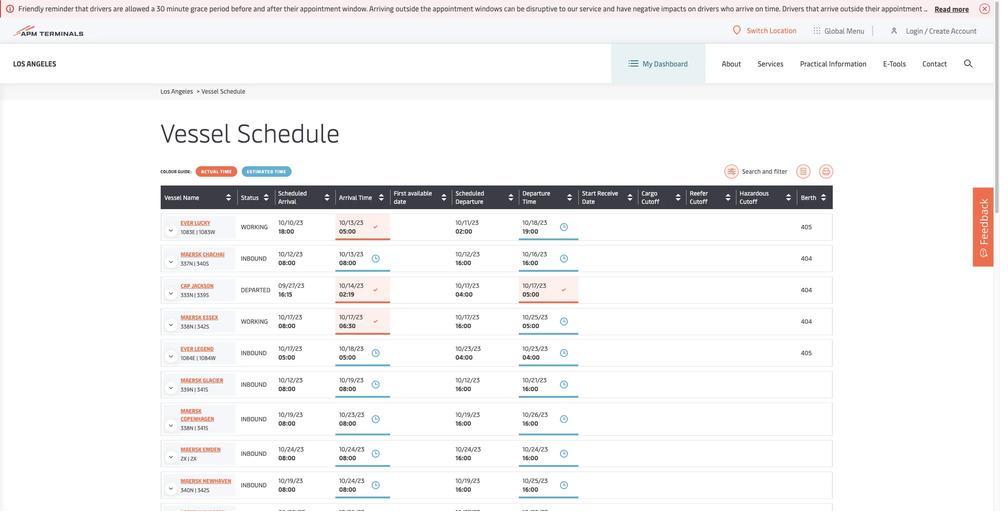 Task type: locate. For each thing, give the bounding box(es) containing it.
1 horizontal spatial 10/24/23 16:00
[[523, 445, 548, 462]]

arriving
[[369, 4, 394, 13]]

2 inbound from the top
[[241, 349, 267, 357]]

contact button
[[923, 44, 947, 83]]

login
[[906, 26, 923, 35]]

19:00
[[523, 227, 538, 236]]

2 maersk from the top
[[181, 314, 202, 321]]

that
[[75, 4, 88, 13], [806, 4, 819, 13]]

10/23/23 04:00 down 10/17/23 16:00
[[456, 345, 481, 362]]

maersk copenhagen 338n | 341s
[[181, 408, 214, 432]]

ever up 1083e
[[181, 219, 193, 226]]

1084e
[[181, 355, 195, 362]]

grace
[[191, 4, 208, 13]]

0 vertical spatial 341s
[[197, 386, 208, 393]]

1 405 from the top
[[801, 223, 812, 231]]

2 vertical spatial 404
[[801, 318, 812, 326]]

1 horizontal spatial drivers
[[698, 4, 719, 13]]

1 horizontal spatial los
[[161, 87, 170, 95]]

0 horizontal spatial angeles
[[27, 58, 56, 68]]

| right 339n
[[195, 386, 196, 393]]

10/18/23 for 05:00
[[339, 345, 364, 353]]

04:00
[[456, 290, 473, 299], [456, 353, 473, 362], [523, 353, 540, 362]]

10/14/23 02:19
[[339, 282, 364, 299]]

| up 340n
[[188, 455, 189, 462]]

0 vertical spatial 405
[[801, 223, 812, 231]]

maersk inside maersk newhaven 340n | 342s
[[181, 478, 202, 485]]

| right 1083e
[[196, 229, 198, 236]]

342s for inbound
[[197, 487, 209, 494]]

working for 08:00
[[241, 318, 268, 326]]

1 maersk from the top
[[181, 251, 202, 258]]

working down the departed at the left of page
[[241, 318, 268, 326]]

10/19/23 08:00 for 10/23/23
[[278, 411, 303, 428]]

0 vertical spatial los angeles link
[[13, 58, 56, 69]]

chachai
[[203, 251, 225, 258]]

angeles for los angeles > vessel schedule
[[171, 87, 193, 95]]

that right drivers on the right of page
[[806, 4, 819, 13]]

0 horizontal spatial 10/23/23 04:00
[[456, 345, 481, 362]]

| left 339s
[[194, 292, 196, 299]]

2 10/12/23 08:00 from the top
[[278, 376, 303, 393]]

filter
[[774, 167, 788, 176]]

emden
[[203, 446, 221, 453]]

working left 18:00
[[241, 223, 268, 231]]

1 338n from the top
[[181, 323, 193, 330]]

period
[[209, 4, 229, 13]]

10/17/23 down 10/16/23 16:00
[[523, 282, 546, 290]]

and left after
[[253, 4, 265, 13]]

0 vertical spatial schedule
[[220, 87, 245, 95]]

hazardous cutoff button
[[740, 189, 795, 206], [740, 189, 795, 206]]

0 vertical spatial ever
[[181, 219, 193, 226]]

05:00 inside "10/13/23 05:00"
[[339, 227, 356, 236]]

their right after
[[284, 4, 298, 13]]

10/24/23 08:00 for 10/24/23
[[339, 445, 365, 462]]

reefer cutoff button
[[690, 189, 734, 206], [690, 189, 734, 206]]

6 maersk from the top
[[181, 478, 202, 485]]

hazardous cutoff
[[740, 189, 769, 206], [740, 189, 769, 206]]

available
[[408, 189, 432, 198], [408, 189, 432, 198]]

ever for inbound
[[181, 346, 193, 353]]

1 10/23/23 04:00 from the left
[[456, 345, 481, 362]]

0 horizontal spatial 10/24/23 16:00
[[456, 445, 481, 462]]

maersk inside maersk chachai 337n | 340s
[[181, 251, 202, 258]]

0 vertical spatial 10/19/23 16:00
[[456, 411, 480, 428]]

10/25/23
[[523, 313, 548, 321], [523, 477, 548, 485]]

10/18/23 up 19:00
[[523, 219, 547, 227]]

on left time. at the top
[[755, 4, 763, 13]]

maersk left emden
[[181, 446, 202, 453]]

2 10/25/23 from the top
[[523, 477, 548, 485]]

10/25/23 for 16:00
[[523, 477, 548, 485]]

1 horizontal spatial on
[[755, 4, 763, 13]]

341s inside maersk copenhagen 338n | 341s
[[197, 425, 208, 432]]

2x up 340n
[[181, 455, 187, 462]]

2 working from the top
[[241, 318, 268, 326]]

5 inbound from the top
[[241, 450, 267, 458]]

10/17/23 down 10/17/23 04:00
[[456, 313, 479, 321]]

338n up ever legend 1084e | 1084w
[[181, 323, 193, 330]]

10/18/23 for 19:00
[[523, 219, 547, 227]]

341s inside the maersk glacier 339n | 341s
[[197, 386, 208, 393]]

0 horizontal spatial los angeles link
[[13, 58, 56, 69]]

search and filter button
[[725, 165, 788, 179]]

| right 337n
[[194, 260, 195, 267]]

inbound for 10/26/23
[[241, 415, 267, 424]]

10/24/23
[[278, 445, 304, 454], [339, 445, 365, 454], [456, 445, 481, 454], [523, 445, 548, 454], [339, 477, 365, 485]]

10/23/23 04:00 up 10/21/23
[[523, 345, 548, 362]]

inbound
[[241, 254, 267, 263], [241, 349, 267, 357], [241, 381, 267, 389], [241, 415, 267, 424], [241, 450, 267, 458], [241, 481, 267, 490]]

1 vertical spatial 404
[[801, 286, 812, 294]]

04:00 up 10/17/23 16:00
[[456, 290, 473, 299]]

342s inside maersk newhaven 340n | 342s
[[197, 487, 209, 494]]

maersk for 10/24/23 16:00
[[181, 446, 202, 453]]

08:00 inside 10/13/23 08:00
[[339, 259, 356, 267]]

| for 10/16/23 16:00
[[194, 260, 195, 267]]

disruptive
[[526, 4, 558, 13]]

10/19/23 16:00
[[456, 411, 480, 428], [456, 477, 480, 494]]

ever up 1084e
[[181, 346, 193, 353]]

338n inside the "maersk essex 338n | 342s"
[[181, 323, 193, 330]]

appointment up login
[[882, 4, 922, 13]]

| right 340n
[[195, 487, 196, 494]]

10/13/23 08:00
[[339, 250, 364, 267]]

the
[[421, 4, 431, 13]]

2 405 from the top
[[801, 349, 812, 357]]

3 404 from the top
[[801, 318, 812, 326]]

that right reminder
[[75, 4, 88, 13]]

2 outside from the left
[[840, 4, 864, 13]]

minute
[[167, 4, 189, 13]]

0 horizontal spatial los
[[13, 58, 25, 68]]

maersk glacier 339n | 341s
[[181, 377, 223, 393]]

close alert image
[[980, 4, 990, 14]]

340s
[[197, 260, 209, 267]]

0 horizontal spatial and
[[253, 4, 265, 13]]

2 10/23/23 04:00 from the left
[[523, 345, 548, 362]]

cutoff
[[642, 198, 659, 206], [642, 198, 659, 206], [690, 198, 708, 206], [690, 198, 708, 206], [740, 198, 758, 206], [740, 198, 758, 206]]

16:00 inside 10/16/23 16:00
[[523, 259, 538, 267]]

maersk left essex
[[181, 314, 202, 321]]

vessel name
[[164, 193, 199, 202], [164, 193, 199, 202]]

drivers left who
[[698, 4, 719, 13]]

arrival
[[339, 193, 357, 202], [339, 193, 357, 202], [278, 198, 296, 206], [278, 198, 297, 206]]

time right estimated
[[275, 169, 286, 175]]

0 horizontal spatial drivers
[[90, 4, 112, 13]]

3 maersk from the top
[[181, 377, 202, 384]]

0 vertical spatial 10/13/23
[[339, 219, 364, 227]]

2 404 from the top
[[801, 286, 812, 294]]

ever inside ever lucky 1083e | 1083w
[[181, 219, 193, 226]]

1 vertical spatial 10/12/23 16:00
[[456, 376, 480, 393]]

| for 10/25/23 16:00
[[195, 487, 196, 494]]

341s for 10/19/23 08:00
[[197, 425, 208, 432]]

friendly reminder that drivers are allowed a 30 minute grace period before and after their appointment window. arriving outside the appointment windows can be disruptive to our service and have negative impacts on drivers who arrive on time. drivers that arrive outside their appointment window will be turned aw
[[18, 4, 1000, 13]]

08:00 inside the 10/17/23 08:00
[[278, 322, 296, 330]]

0 vertical spatial 10/25/23
[[523, 313, 548, 321]]

maersk
[[181, 251, 202, 258], [181, 314, 202, 321], [181, 377, 202, 384], [181, 408, 202, 415], [181, 446, 202, 453], [181, 478, 202, 485]]

maersk up 339n
[[181, 377, 202, 384]]

10/17/23
[[456, 282, 479, 290], [523, 282, 546, 290], [278, 313, 302, 321], [339, 313, 363, 321], [456, 313, 479, 321], [278, 345, 302, 353]]

1 10/12/23 08:00 from the top
[[278, 250, 303, 267]]

on right impacts
[[688, 4, 696, 13]]

2 341s from the top
[[197, 425, 208, 432]]

read more button
[[935, 3, 969, 14]]

1 vertical spatial los
[[161, 87, 170, 95]]

1 341s from the top
[[197, 386, 208, 393]]

1 vertical spatial los angeles link
[[161, 87, 193, 95]]

ever inside ever legend 1084e | 1084w
[[181, 346, 193, 353]]

1 that from the left
[[75, 4, 88, 13]]

1 vertical spatial 342s
[[197, 487, 209, 494]]

impacts
[[661, 4, 686, 13]]

time right actual at the left
[[220, 169, 232, 175]]

1 vertical spatial 10/12/23 08:00
[[278, 376, 303, 393]]

maersk up 340n
[[181, 478, 202, 485]]

1 drivers from the left
[[90, 4, 112, 13]]

0 vertical spatial 10/12/23 08:00
[[278, 250, 303, 267]]

scheduled arrival button
[[278, 189, 334, 206], [278, 189, 333, 206]]

0 vertical spatial angeles
[[27, 58, 56, 68]]

0 horizontal spatial appointment
[[300, 4, 341, 13]]

404 for 10/16/23
[[801, 254, 812, 263]]

2 horizontal spatial appointment
[[882, 4, 922, 13]]

10/17/23 05:00 down the 10/17/23 08:00
[[278, 345, 302, 362]]

los angeles
[[13, 58, 56, 68]]

1 inbound from the top
[[241, 254, 267, 263]]

1 horizontal spatial outside
[[840, 4, 864, 13]]

inbound for 10/23/23
[[241, 349, 267, 357]]

10/17/23 05:00 down 10/16/23 16:00
[[523, 282, 546, 299]]

2x up maersk newhaven 340n | 342s
[[191, 455, 197, 462]]

time
[[359, 193, 372, 202], [359, 193, 372, 202], [523, 198, 536, 206], [523, 198, 536, 206]]

16:00 inside the 10/21/23 16:00
[[523, 385, 538, 393]]

1 horizontal spatial 10/23/23 04:00
[[523, 345, 548, 362]]

10/11/23
[[456, 219, 479, 227]]

1 horizontal spatial los angeles link
[[161, 87, 193, 95]]

contact
[[923, 59, 947, 68]]

inbound for 10/21/23
[[241, 381, 267, 389]]

3 inbound from the top
[[241, 381, 267, 389]]

1 vertical spatial working
[[241, 318, 268, 326]]

2 10/12/23 16:00 from the top
[[456, 376, 480, 393]]

drivers left are
[[90, 4, 112, 13]]

342s down essex
[[197, 323, 209, 330]]

04:00 inside 10/17/23 04:00
[[456, 290, 473, 299]]

1 10/19/23 16:00 from the top
[[456, 411, 480, 428]]

1 horizontal spatial 10/18/23
[[523, 219, 547, 227]]

dashboard
[[654, 59, 688, 68]]

status
[[241, 193, 259, 202], [241, 193, 259, 202]]

0 horizontal spatial time
[[220, 169, 232, 175]]

1 vertical spatial 10/13/23
[[339, 250, 364, 258]]

| inside maersk chachai 337n | 340s
[[194, 260, 195, 267]]

1 vertical spatial ever
[[181, 346, 193, 353]]

10/13/23 for 05:00
[[339, 219, 364, 227]]

342s right 340n
[[197, 487, 209, 494]]

2 time from the left
[[275, 169, 286, 175]]

| inside ever legend 1084e | 1084w
[[197, 355, 198, 362]]

before
[[231, 4, 252, 13]]

berth
[[801, 193, 816, 202], [801, 193, 817, 202]]

scheduled departure
[[456, 189, 484, 206], [456, 189, 484, 206]]

340n
[[181, 487, 194, 494]]

1 be from the left
[[517, 4, 525, 13]]

2 338n from the top
[[181, 425, 193, 432]]

338n inside maersk copenhagen 338n | 341s
[[181, 425, 193, 432]]

2 on from the left
[[755, 4, 763, 13]]

10/17/23 up 10/17/23 16:00
[[456, 282, 479, 290]]

2 that from the left
[[806, 4, 819, 13]]

los for los angeles
[[13, 58, 25, 68]]

| inside maersk newhaven 340n | 342s
[[195, 487, 196, 494]]

0 vertical spatial 342s
[[197, 323, 209, 330]]

outside left the
[[396, 4, 419, 13]]

guide:
[[178, 169, 191, 175]]

1 horizontal spatial 10/17/23 05:00
[[523, 282, 546, 299]]

1 horizontal spatial 2x
[[191, 455, 197, 462]]

1 horizontal spatial angeles
[[171, 87, 193, 95]]

10/13/23 down "10/13/23 05:00"
[[339, 250, 364, 258]]

0 horizontal spatial 10/18/23
[[339, 345, 364, 353]]

1 horizontal spatial be
[[963, 4, 970, 13]]

404
[[801, 254, 812, 263], [801, 286, 812, 294], [801, 318, 812, 326]]

1 vertical spatial angeles
[[171, 87, 193, 95]]

| inside cap jackson 333n | 339s
[[194, 292, 196, 299]]

6 inbound from the top
[[241, 481, 267, 490]]

341s down glacier at the left
[[197, 386, 208, 393]]

| up legend
[[195, 323, 196, 330]]

04:00 down 10/17/23 16:00
[[456, 353, 473, 362]]

1 404 from the top
[[801, 254, 812, 263]]

1 vertical spatial 10/19/23 08:00
[[278, 411, 303, 428]]

341s down copenhagen
[[197, 425, 208, 432]]

0 vertical spatial 10/18/23
[[523, 219, 547, 227]]

2 ever from the top
[[181, 346, 193, 353]]

berth button
[[801, 191, 831, 205], [801, 191, 831, 205]]

arrive up global
[[821, 4, 839, 13]]

maersk newhaven 340n | 342s
[[181, 478, 231, 494]]

be right can
[[517, 4, 525, 13]]

outside up menu at the right
[[840, 4, 864, 13]]

1 time from the left
[[220, 169, 232, 175]]

maersk up 337n
[[181, 251, 202, 258]]

date
[[582, 198, 595, 206], [582, 198, 595, 206]]

0 horizontal spatial on
[[688, 4, 696, 13]]

1 working from the top
[[241, 223, 268, 231]]

and left have
[[603, 4, 615, 13]]

10/18/23 down 06:30
[[339, 345, 364, 353]]

2x
[[181, 455, 187, 462], [191, 455, 197, 462]]

arrive right who
[[736, 4, 754, 13]]

maersk inside maersk copenhagen 338n | 341s
[[181, 408, 202, 415]]

and left filter
[[762, 167, 773, 176]]

4 inbound from the top
[[241, 415, 267, 424]]

0 horizontal spatial 10/17/23 05:00
[[278, 345, 302, 362]]

their
[[284, 4, 298, 13], [865, 4, 880, 13]]

1 342s from the top
[[197, 323, 209, 330]]

1 horizontal spatial that
[[806, 4, 819, 13]]

0 horizontal spatial 10/23/23
[[339, 411, 364, 419]]

appointment right the
[[433, 4, 473, 13]]

0 horizontal spatial 2x
[[181, 455, 187, 462]]

1 vertical spatial 10/19/23 16:00
[[456, 477, 480, 494]]

be right will
[[963, 4, 970, 13]]

drivers
[[782, 4, 804, 13]]

10/13/23 up 10/13/23 08:00
[[339, 219, 364, 227]]

4 maersk from the top
[[181, 408, 202, 415]]

1 vertical spatial 405
[[801, 349, 812, 357]]

10/26/23
[[523, 411, 548, 419]]

maersk inside "maersk emden 2x | 2x"
[[181, 446, 202, 453]]

0 horizontal spatial outside
[[396, 4, 419, 13]]

0 horizontal spatial that
[[75, 4, 88, 13]]

| for 10/25/23 05:00
[[195, 323, 196, 330]]

maersk chachai 337n | 340s
[[181, 251, 225, 267]]

2 10/13/23 from the top
[[339, 250, 364, 258]]

1 horizontal spatial their
[[865, 4, 880, 13]]

| for 10/18/23 19:00
[[196, 229, 198, 236]]

404 for 10/17/23
[[801, 286, 812, 294]]

342s inside the "maersk essex 338n | 342s"
[[197, 323, 209, 330]]

0 vertical spatial 404
[[801, 254, 812, 263]]

1 ever from the top
[[181, 219, 193, 226]]

cargo
[[642, 189, 657, 198], [642, 189, 658, 198]]

negative
[[633, 4, 660, 13]]

0 vertical spatial 338n
[[181, 323, 193, 330]]

0 horizontal spatial arrive
[[736, 4, 754, 13]]

0 vertical spatial 10/12/23 16:00
[[456, 250, 480, 267]]

search and filter
[[742, 167, 788, 176]]

appointment left the window. at the left of page
[[300, 4, 341, 13]]

2 10/24/23 16:00 from the left
[[523, 445, 548, 462]]

1 horizontal spatial time
[[275, 169, 286, 175]]

1 their from the left
[[284, 4, 298, 13]]

404 for 10/25/23
[[801, 318, 812, 326]]

341s
[[197, 386, 208, 393], [197, 425, 208, 432]]

1 horizontal spatial appointment
[[433, 4, 473, 13]]

| down copenhagen
[[195, 425, 196, 432]]

| inside ever lucky 1083e | 1083w
[[196, 229, 198, 236]]

1 vertical spatial 338n
[[181, 425, 193, 432]]

about button
[[722, 44, 741, 83]]

inbound for 10/24/23
[[241, 450, 267, 458]]

los angeles link
[[13, 58, 56, 69], [161, 87, 193, 95]]

scheduled
[[278, 189, 307, 198], [278, 189, 307, 198], [456, 189, 484, 198], [456, 189, 484, 198]]

10/12/23 16:00
[[456, 250, 480, 267], [456, 376, 480, 393]]

first available date button
[[394, 189, 450, 206], [394, 189, 450, 206]]

1 10/12/23 16:00 from the top
[[456, 250, 480, 267]]

1 vertical spatial 10/17/23 05:00
[[278, 345, 302, 362]]

| for 10/23/23 04:00
[[197, 355, 198, 362]]

0 horizontal spatial their
[[284, 4, 298, 13]]

2 vertical spatial 10/19/23 08:00
[[278, 477, 303, 494]]

ever lucky 1083e | 1083w
[[181, 219, 215, 236]]

2 10/19/23 16:00 from the top
[[456, 477, 480, 494]]

5 maersk from the top
[[181, 446, 202, 453]]

| inside the "maersk essex 338n | 342s"
[[195, 323, 196, 330]]

0 horizontal spatial be
[[517, 4, 525, 13]]

status button
[[241, 191, 273, 205], [241, 191, 273, 205]]

04:00 up 10/21/23
[[523, 353, 540, 362]]

| for 10/17/23 05:00
[[194, 292, 196, 299]]

| right 1084e
[[197, 355, 198, 362]]

maersk inside the maersk glacier 339n | 341s
[[181, 377, 202, 384]]

0 vertical spatial working
[[241, 223, 268, 231]]

| inside "maersk emden 2x | 2x"
[[188, 455, 189, 462]]

339n
[[181, 386, 193, 393]]

1 10/13/23 from the top
[[339, 219, 364, 227]]

their up global menu button
[[865, 4, 880, 13]]

| inside maersk copenhagen 338n | 341s
[[195, 425, 196, 432]]

2 342s from the top
[[197, 487, 209, 494]]

1 vertical spatial 10/18/23
[[339, 345, 364, 353]]

maersk up copenhagen
[[181, 408, 202, 415]]

1 vertical spatial 341s
[[197, 425, 208, 432]]

342s for working
[[197, 323, 209, 330]]

10/18/23
[[523, 219, 547, 227], [339, 345, 364, 353]]

services button
[[758, 44, 784, 83]]

1 vertical spatial 10/25/23
[[523, 477, 548, 485]]

1 10/25/23 from the top
[[523, 313, 548, 321]]

e-tools
[[883, 59, 906, 68]]

1 outside from the left
[[396, 4, 419, 13]]

time for estimated time
[[275, 169, 286, 175]]

2 horizontal spatial and
[[762, 167, 773, 176]]

maersk inside the "maersk essex 338n | 342s"
[[181, 314, 202, 321]]

|
[[196, 229, 198, 236], [194, 260, 195, 267], [194, 292, 196, 299], [195, 323, 196, 330], [197, 355, 198, 362], [195, 386, 196, 393], [195, 425, 196, 432], [188, 455, 189, 462], [195, 487, 196, 494]]

scheduled departure button
[[456, 189, 517, 206], [456, 189, 517, 206]]

| inside the maersk glacier 339n | 341s
[[195, 386, 196, 393]]

338n down copenhagen
[[181, 425, 193, 432]]

10/24/23 08:00 for 10/19/23
[[339, 477, 365, 494]]

/
[[925, 26, 928, 35]]

10/13/23 for 08:00
[[339, 250, 364, 258]]

start receive date button
[[582, 189, 636, 206], [582, 189, 636, 206]]

0 vertical spatial los
[[13, 58, 25, 68]]

1 horizontal spatial arrive
[[821, 4, 839, 13]]



Task type: vqa. For each thing, say whether or not it's contained in the screenshot.
See Playlist… LINK
no



Task type: describe. For each thing, give the bounding box(es) containing it.
about
[[722, 59, 741, 68]]

2 arrive from the left
[[821, 4, 839, 13]]

16:00 inside the 10/25/23 16:00
[[523, 486, 538, 494]]

e-
[[883, 59, 890, 68]]

practical information button
[[800, 44, 867, 83]]

maersk for 10/16/23 16:00
[[181, 251, 202, 258]]

341s for 10/12/23 08:00
[[197, 386, 208, 393]]

working for 18:00
[[241, 223, 268, 231]]

1 vertical spatial schedule
[[237, 115, 340, 149]]

405 for 10/18/23
[[801, 223, 812, 231]]

02:19
[[339, 290, 354, 299]]

copenhagen
[[181, 416, 214, 423]]

10/25/23 for 05:00
[[523, 313, 548, 321]]

are
[[113, 4, 123, 13]]

global menu
[[825, 26, 865, 35]]

10/21/23 16:00
[[523, 376, 547, 393]]

e-tools button
[[883, 44, 906, 83]]

30
[[157, 4, 165, 13]]

inbound for 10/25/23
[[241, 481, 267, 490]]

10/19/23 08:00 for 10/24/23
[[278, 477, 303, 494]]

333n
[[181, 292, 193, 299]]

estimated
[[247, 169, 273, 175]]

windows
[[475, 4, 503, 13]]

turned
[[972, 4, 993, 13]]

departed
[[241, 286, 270, 294]]

1 available from the left
[[408, 189, 432, 198]]

colour
[[161, 169, 177, 175]]

338n for working
[[181, 323, 193, 330]]

essex
[[203, 314, 218, 321]]

10/23/23 08:00
[[339, 411, 364, 428]]

09/27/23
[[278, 282, 304, 290]]

1 horizontal spatial 10/23/23
[[456, 345, 481, 353]]

feedback
[[977, 199, 991, 245]]

global menu button
[[806, 17, 873, 44]]

3 appointment from the left
[[882, 4, 922, 13]]

10/12/23 16:00 for 10/16/23
[[456, 250, 480, 267]]

0 vertical spatial 10/17/23 05:00
[[523, 282, 546, 299]]

10/25/23 05:00
[[523, 313, 548, 330]]

angeles for los angeles
[[27, 58, 56, 68]]

service
[[580, 4, 602, 13]]

account
[[951, 26, 977, 35]]

a
[[151, 4, 155, 13]]

10/18/23 05:00
[[339, 345, 364, 362]]

inbound for 10/16/23
[[241, 254, 267, 263]]

newhaven
[[203, 478, 231, 485]]

practical information
[[800, 59, 867, 68]]

reminder
[[45, 4, 74, 13]]

10/12/23 16:00 for 10/21/23
[[456, 376, 480, 393]]

2 drivers from the left
[[698, 4, 719, 13]]

los for los angeles > vessel schedule
[[161, 87, 170, 95]]

10/10/23 18:00
[[278, 219, 303, 236]]

| for 10/21/23 16:00
[[195, 386, 196, 393]]

2 appointment from the left
[[433, 4, 473, 13]]

10/14/23
[[339, 282, 364, 290]]

2 horizontal spatial 10/23/23
[[523, 345, 548, 353]]

10/13/23 05:00
[[339, 219, 364, 236]]

read
[[935, 4, 951, 13]]

16:00 inside 10/26/23 16:00
[[523, 420, 538, 428]]

10/17/23 06:30
[[339, 313, 363, 330]]

my dashboard
[[643, 59, 688, 68]]

16:15
[[278, 290, 292, 299]]

337n
[[181, 260, 193, 267]]

ever legend 1084e | 1084w
[[181, 346, 216, 362]]

1 2x from the left
[[181, 455, 187, 462]]

maersk for 10/21/23 16:00
[[181, 377, 202, 384]]

10/17/23 up 06:30
[[339, 313, 363, 321]]

maersk for 10/25/23 05:00
[[181, 314, 202, 321]]

05:00 inside 10/25/23 05:00
[[523, 322, 539, 330]]

practical
[[800, 59, 828, 68]]

2 2x from the left
[[191, 455, 197, 462]]

tools
[[890, 59, 906, 68]]

1 on from the left
[[688, 4, 696, 13]]

and inside button
[[762, 167, 773, 176]]

to
[[559, 4, 566, 13]]

10/17/23 04:00
[[456, 282, 479, 299]]

10/10/23
[[278, 219, 303, 227]]

04:00 for 10/23/23 04:00
[[456, 353, 473, 362]]

10/17/23 16:00
[[456, 313, 479, 330]]

los angeles > vessel schedule
[[161, 87, 245, 95]]

colour guide:
[[161, 169, 191, 175]]

1 arrive from the left
[[736, 4, 754, 13]]

05:00 inside 10/18/23 05:00
[[339, 353, 356, 362]]

lucky
[[195, 219, 210, 226]]

1 horizontal spatial and
[[603, 4, 615, 13]]

10/19/23 16:00 for 10/26/23
[[456, 411, 480, 428]]

read more
[[935, 4, 969, 13]]

06:30
[[339, 322, 356, 330]]

1 appointment from the left
[[300, 4, 341, 13]]

338n for inbound
[[181, 425, 193, 432]]

window
[[924, 4, 948, 13]]

will
[[950, 4, 961, 13]]

can
[[504, 4, 515, 13]]

search
[[742, 167, 761, 176]]

time for actual time
[[220, 169, 232, 175]]

maersk for 10/25/23 16:00
[[181, 478, 202, 485]]

information
[[829, 59, 867, 68]]

1 10/24/23 16:00 from the left
[[456, 445, 481, 462]]

estimated time
[[247, 169, 286, 175]]

aw
[[995, 4, 1000, 13]]

1083e
[[181, 229, 195, 236]]

10/17/23 down 16:15 in the left bottom of the page
[[278, 313, 302, 321]]

10/18/23 19:00
[[523, 219, 547, 236]]

>
[[197, 87, 200, 95]]

maersk emden 2x | 2x
[[181, 446, 221, 462]]

maersk for 10/26/23 16:00
[[181, 408, 202, 415]]

ever for working
[[181, 219, 193, 226]]

339s
[[197, 292, 209, 299]]

2 be from the left
[[963, 4, 970, 13]]

| for 10/24/23 16:00
[[188, 455, 189, 462]]

feedback button
[[973, 188, 995, 267]]

2 their from the left
[[865, 4, 880, 13]]

after
[[267, 4, 282, 13]]

10/12/23 08:00 for 10/19/23
[[278, 376, 303, 393]]

10/17/23 08:00
[[278, 313, 302, 330]]

16:00 inside 10/17/23 16:00
[[456, 322, 471, 330]]

10/12/23 08:00 for 10/13/23
[[278, 250, 303, 267]]

02:00
[[456, 227, 472, 236]]

time.
[[765, 4, 781, 13]]

405 for 10/23/23
[[801, 349, 812, 357]]

2 available from the left
[[408, 189, 432, 198]]

our
[[568, 4, 578, 13]]

0 vertical spatial 10/19/23 08:00
[[339, 376, 364, 393]]

08:00 inside 10/23/23 08:00
[[339, 420, 356, 428]]

| for 10/26/23 16:00
[[195, 425, 196, 432]]

09/27/23 16:15
[[278, 282, 304, 299]]

10/11/23 02:00
[[456, 219, 479, 236]]

create
[[929, 26, 950, 35]]

10/19/23 16:00 for 10/25/23
[[456, 477, 480, 494]]

04:00 for 10/17/23 05:00
[[456, 290, 473, 299]]

legend
[[195, 346, 214, 353]]

10/17/23 down the 10/17/23 08:00
[[278, 345, 302, 353]]

services
[[758, 59, 784, 68]]

10/26/23 16:00
[[523, 411, 548, 428]]

10/16/23 16:00
[[523, 250, 547, 267]]

my dashboard button
[[629, 44, 688, 83]]

my
[[643, 59, 653, 68]]

10/25/23 16:00
[[523, 477, 548, 494]]

switch location
[[747, 25, 797, 35]]



